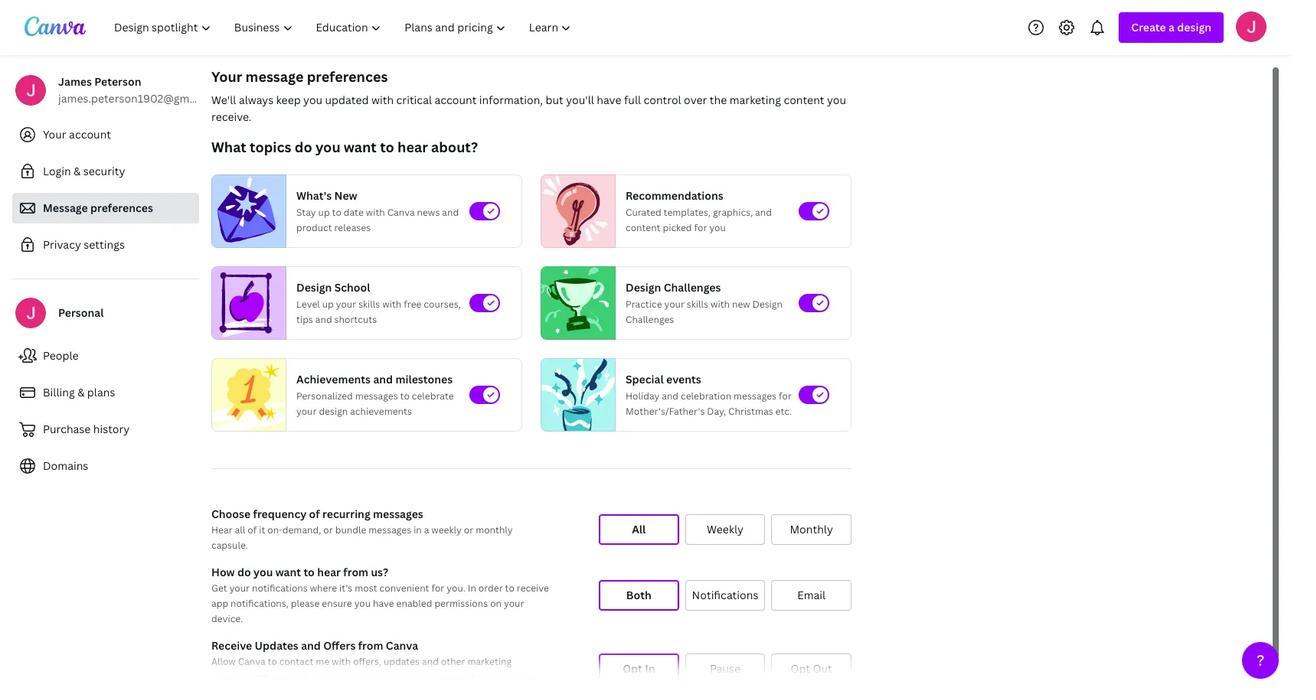 Task type: vqa. For each thing, say whether or not it's contained in the screenshot.
Monthly BUTTON
yes



Task type: describe. For each thing, give the bounding box(es) containing it.
enabled
[[396, 597, 432, 610]]

james
[[58, 74, 92, 89]]

message preferences link
[[12, 193, 199, 224]]

to inside what's new stay up to date with canva news and product releases
[[332, 206, 341, 219]]

messages inside special events holiday and celebration messages for mother's/father's day, christmas etc.
[[734, 390, 777, 403]]

billing & plans
[[43, 385, 115, 400]]

date
[[344, 206, 364, 219]]

frequency
[[253, 507, 307, 522]]

login & security
[[43, 164, 125, 178]]

hear
[[211, 524, 233, 537]]

capsule.
[[211, 539, 248, 552]]

canva for date
[[387, 206, 415, 219]]

recommendations
[[626, 188, 724, 203]]

critical
[[396, 93, 432, 107]]

account inside "link"
[[69, 127, 111, 142]]

& for login
[[74, 164, 81, 178]]

where
[[310, 582, 337, 595]]

personal
[[58, 306, 104, 320]]

keep
[[276, 93, 301, 107]]

in
[[414, 524, 422, 537]]

0 vertical spatial challenges
[[664, 280, 721, 295]]

a inside choose frequency of recurring messages hear all of it on-demand, or bundle messages in a weekly or monthly capsule.
[[424, 524, 429, 537]]

create a design button
[[1119, 12, 1224, 43]]

etc.
[[776, 405, 792, 418]]

your right get
[[230, 582, 250, 595]]

people
[[43, 348, 79, 363]]

achievements
[[296, 372, 371, 387]]

with inside design challenges practice your skills with new design challenges
[[711, 298, 730, 311]]

order
[[479, 582, 503, 595]]

Opt In button
[[599, 654, 679, 685]]

you'll
[[566, 93, 594, 107]]

over
[[684, 93, 707, 107]]

content inside we'll always keep you updated with critical account information, but you'll have full control over the marketing content you receive.
[[784, 93, 825, 107]]

in inside 'how do you want to hear from us? get your notifications where it's most convenient for you. in order to receive app notifications, please ensure you have enabled permissions on your device.'
[[468, 582, 476, 595]]

achievements and milestones personalized messages to celebrate your design achievements
[[296, 372, 454, 418]]

domains link
[[12, 451, 199, 482]]

do inside 'how do you want to hear from us? get your notifications where it's most convenient for you. in order to receive app notifications, please ensure you have enabled permissions on your device.'
[[237, 565, 251, 580]]

your for your message preferences
[[211, 67, 242, 86]]

for inside recommendations curated templates, graphics, and content picked for you
[[694, 221, 707, 234]]

special events holiday and celebration messages for mother's/father's day, christmas etc.
[[626, 372, 792, 418]]

peterson
[[94, 74, 141, 89]]

and up me
[[301, 639, 321, 653]]

achievements
[[350, 405, 412, 418]]

design challenges practice your skills with new design challenges
[[626, 280, 783, 326]]

templates,
[[664, 206, 711, 219]]

stay
[[296, 206, 316, 219]]

1 vertical spatial challenges
[[626, 313, 674, 326]]

up for what's
[[318, 206, 330, 219]]

school
[[334, 280, 370, 295]]

information,
[[479, 93, 543, 107]]

topic image for special events
[[542, 355, 615, 435]]

allow
[[211, 656, 236, 669]]

All button
[[599, 515, 679, 545]]

opt for opt in
[[623, 662, 643, 676]]

curated
[[626, 206, 662, 219]]

weekly
[[431, 524, 462, 537]]

message
[[246, 67, 304, 86]]

holiday
[[626, 390, 660, 403]]

design for design challenges
[[626, 280, 661, 295]]

privacy
[[43, 237, 81, 252]]

with inside receive updates and offers from canva allow canva to contact me with offers, updates and other marketing communications. we'll pause sending marketing messages for 3 months, or you can unsubscribe from all.
[[332, 656, 351, 669]]

with inside what's new stay up to date with canva news and product releases
[[366, 206, 385, 219]]

can
[[230, 686, 246, 692]]

message preferences
[[43, 201, 153, 215]]

1 horizontal spatial or
[[464, 524, 474, 537]]

1 horizontal spatial preferences
[[307, 67, 388, 86]]

design for design school
[[296, 280, 332, 295]]

sending
[[342, 671, 377, 684]]

messages left in
[[369, 524, 411, 537]]

personalized
[[296, 390, 353, 403]]

demand,
[[282, 524, 321, 537]]

and inside achievements and milestones personalized messages to celebrate your design achievements
[[373, 372, 393, 387]]

purchase history link
[[12, 414, 199, 445]]

your inside design challenges practice your skills with new design challenges
[[664, 298, 685, 311]]

please
[[291, 597, 320, 610]]

about?
[[431, 138, 478, 156]]

james peterson james.peterson1902@gmail.com
[[58, 74, 227, 106]]

with inside we'll always keep you updated with critical account information, but you'll have full control over the marketing content you receive.
[[371, 93, 394, 107]]

2 vertical spatial from
[[305, 686, 326, 692]]

purchase
[[43, 422, 91, 437]]

your for your account
[[43, 127, 66, 142]]

design inside dropdown button
[[1177, 20, 1212, 34]]

james.peterson1902@gmail.com
[[58, 91, 227, 106]]

special
[[626, 372, 664, 387]]

bundle
[[335, 524, 366, 537]]

topics
[[250, 138, 291, 156]]

& for billing
[[77, 385, 85, 400]]

your inside design school level up your skills with free courses, tips and shortcuts
[[336, 298, 356, 311]]

app
[[211, 597, 228, 610]]

receive
[[211, 639, 252, 653]]

offers
[[323, 639, 356, 653]]

but
[[546, 93, 564, 107]]

your inside achievements and milestones personalized messages to celebrate your design achievements
[[296, 405, 317, 418]]

weekly
[[707, 522, 744, 537]]

message
[[43, 201, 88, 215]]

2 horizontal spatial design
[[753, 298, 783, 311]]

updated
[[325, 93, 369, 107]]

in inside opt in button
[[645, 662, 655, 676]]

celebration
[[681, 390, 732, 403]]

releases
[[334, 221, 371, 234]]

updates
[[384, 656, 420, 669]]

design school level up your skills with free courses, tips and shortcuts
[[296, 280, 461, 326]]

choose frequency of recurring messages hear all of it on-demand, or bundle messages in a weekly or monthly capsule.
[[211, 507, 513, 552]]

we'll always keep you updated with critical account information, but you'll have full control over the marketing content you receive.
[[211, 93, 846, 124]]

for inside special events holiday and celebration messages for mother's/father's day, christmas etc.
[[779, 390, 792, 403]]

recurring
[[322, 507, 370, 522]]

you inside receive updates and offers from canva allow canva to contact me with offers, updates and other marketing communications. we'll pause sending marketing messages for 3 months, or you can unsubscribe from all.
[[211, 686, 228, 692]]

login & security link
[[12, 156, 199, 187]]

have inside we'll always keep you updated with critical account information, but you'll have full control over the marketing content you receive.
[[597, 93, 622, 107]]

receive
[[517, 582, 549, 595]]

Weekly button
[[685, 515, 765, 545]]

your account link
[[12, 119, 199, 150]]

to inside receive updates and offers from canva allow canva to contact me with offers, updates and other marketing communications. we'll pause sending marketing messages for 3 months, or you can unsubscribe from all.
[[268, 656, 277, 669]]

history
[[93, 422, 130, 437]]

design inside achievements and milestones personalized messages to celebrate your design achievements
[[319, 405, 348, 418]]

christmas
[[728, 405, 773, 418]]

updates
[[255, 639, 299, 653]]

domains
[[43, 459, 88, 473]]

marketing for the
[[730, 93, 781, 107]]



Task type: locate. For each thing, give the bounding box(es) containing it.
0 horizontal spatial want
[[275, 565, 301, 580]]

all
[[632, 522, 646, 537]]

1 vertical spatial preferences
[[90, 201, 153, 215]]

and up mother's/father's
[[662, 390, 679, 403]]

1 vertical spatial content
[[626, 221, 661, 234]]

from
[[343, 565, 368, 580], [358, 639, 383, 653], [305, 686, 326, 692]]

1 horizontal spatial your
[[211, 67, 242, 86]]

canva for canva
[[238, 656, 265, 669]]

most
[[355, 582, 377, 595]]

content
[[784, 93, 825, 107], [626, 221, 661, 234]]

with inside design school level up your skills with free courses, tips and shortcuts
[[382, 298, 402, 311]]

up right stay
[[318, 206, 330, 219]]

0 vertical spatial design
[[1177, 20, 1212, 34]]

0 horizontal spatial account
[[69, 127, 111, 142]]

we'll down "contact"
[[290, 671, 311, 684]]

billing & plans link
[[12, 378, 199, 408]]

1 vertical spatial from
[[358, 639, 383, 653]]

challenges down "practice"
[[626, 313, 674, 326]]

or left bundle
[[323, 524, 333, 537]]

topic image for design challenges
[[542, 267, 609, 340]]

your
[[211, 67, 242, 86], [43, 127, 66, 142]]

marketing
[[730, 93, 781, 107], [468, 656, 512, 669], [379, 671, 423, 684]]

choose
[[211, 507, 251, 522]]

for left the you.
[[432, 582, 445, 595]]

in
[[468, 582, 476, 595], [645, 662, 655, 676]]

always
[[239, 93, 274, 107]]

level
[[296, 298, 320, 311]]

want up notifications
[[275, 565, 301, 580]]

1 horizontal spatial design
[[1177, 20, 1212, 34]]

0 vertical spatial do
[[295, 138, 312, 156]]

graphics,
[[713, 206, 753, 219]]

your
[[336, 298, 356, 311], [664, 298, 685, 311], [296, 405, 317, 418], [230, 582, 250, 595], [504, 597, 524, 610]]

0 vertical spatial hear
[[398, 138, 428, 156]]

and inside what's new stay up to date with canva news and product releases
[[442, 206, 459, 219]]

for inside receive updates and offers from canva allow canva to contact me with offers, updates and other marketing communications. we'll pause sending marketing messages for 3 months, or you can unsubscribe from all.
[[471, 671, 484, 684]]

topic image left stay
[[212, 175, 280, 248]]

celebrate
[[412, 390, 454, 403]]

have left full
[[597, 93, 622, 107]]

in right the you.
[[468, 582, 476, 595]]

1 horizontal spatial marketing
[[468, 656, 512, 669]]

design up "practice"
[[626, 280, 661, 295]]

your account
[[43, 127, 111, 142]]

with right date
[[366, 206, 385, 219]]

design down personalized
[[319, 405, 348, 418]]

messages inside receive updates and offers from canva allow canva to contact me with offers, updates and other marketing communications. we'll pause sending marketing messages for 3 months, or you can unsubscribe from all.
[[425, 671, 468, 684]]

a
[[1169, 20, 1175, 34], [424, 524, 429, 537]]

months,
[[493, 671, 530, 684]]

offers,
[[353, 656, 381, 669]]

1 vertical spatial design
[[319, 405, 348, 418]]

canva inside what's new stay up to date with canva news and product releases
[[387, 206, 415, 219]]

skills inside design challenges practice your skills with new design challenges
[[687, 298, 709, 311]]

for up the etc.
[[779, 390, 792, 403]]

1 horizontal spatial have
[[597, 93, 622, 107]]

1 skills from the left
[[359, 298, 380, 311]]

billing
[[43, 385, 75, 400]]

topic image left tips
[[212, 267, 280, 340]]

your down school
[[336, 298, 356, 311]]

marketing for other
[[468, 656, 512, 669]]

topic image for what's new
[[212, 175, 280, 248]]

0 horizontal spatial preferences
[[90, 201, 153, 215]]

0 vertical spatial a
[[1169, 20, 1175, 34]]

with left free
[[382, 298, 402, 311]]

device.
[[211, 613, 243, 626]]

0 vertical spatial up
[[318, 206, 330, 219]]

of up demand,
[[309, 507, 320, 522]]

what's
[[296, 188, 332, 203]]

1 horizontal spatial of
[[309, 507, 320, 522]]

2 vertical spatial marketing
[[379, 671, 423, 684]]

skills inside design school level up your skills with free courses, tips and shortcuts
[[359, 298, 380, 311]]

and right graphics, at the right
[[755, 206, 772, 219]]

plans
[[87, 385, 115, 400]]

and right tips
[[315, 313, 332, 326]]

messages up "achievements"
[[355, 390, 398, 403]]

design right create
[[1177, 20, 1212, 34]]

to up where
[[304, 565, 315, 580]]

messages up in
[[373, 507, 423, 522]]

control
[[644, 93, 681, 107]]

to down milestones
[[400, 390, 410, 403]]

0 horizontal spatial opt
[[623, 662, 643, 676]]

hear inside 'how do you want to hear from us? get your notifications where it's most convenient for you. in order to receive app notifications, please ensure you have enabled permissions on your device.'
[[317, 565, 341, 580]]

Monthly button
[[772, 515, 852, 545]]

0 horizontal spatial or
[[323, 524, 333, 537]]

and left other
[[422, 656, 439, 669]]

0 horizontal spatial design
[[296, 280, 332, 295]]

to right order on the left of the page
[[505, 582, 515, 595]]

marketing inside we'll always keep you updated with critical account information, but you'll have full control over the marketing content you receive.
[[730, 93, 781, 107]]

up for design
[[322, 298, 334, 311]]

1 vertical spatial your
[[43, 127, 66, 142]]

design
[[1177, 20, 1212, 34], [319, 405, 348, 418]]

or right months,
[[532, 671, 541, 684]]

me
[[316, 656, 330, 669]]

design inside design school level up your skills with free courses, tips and shortcuts
[[296, 280, 332, 295]]

notifications
[[252, 582, 308, 595]]

1 horizontal spatial do
[[295, 138, 312, 156]]

and up "achievements"
[[373, 372, 393, 387]]

to down updates
[[268, 656, 277, 669]]

0 vertical spatial your
[[211, 67, 242, 86]]

for
[[694, 221, 707, 234], [779, 390, 792, 403], [432, 582, 445, 595], [471, 671, 484, 684]]

hear up where
[[317, 565, 341, 580]]

or inside receive updates and offers from canva allow canva to contact me with offers, updates and other marketing communications. we'll pause sending marketing messages for 3 months, or you can unsubscribe from all.
[[532, 671, 541, 684]]

1 horizontal spatial hear
[[398, 138, 428, 156]]

permissions
[[435, 597, 488, 610]]

marketing down updates
[[379, 671, 423, 684]]

opt inside opt out button
[[791, 662, 810, 676]]

canva
[[387, 206, 415, 219], [386, 639, 418, 653], [238, 656, 265, 669]]

1 vertical spatial &
[[77, 385, 85, 400]]

opt left the out
[[791, 662, 810, 676]]

account inside we'll always keep you updated with critical account information, but you'll have full control over the marketing content you receive.
[[435, 93, 477, 107]]

and inside recommendations curated templates, graphics, and content picked for you
[[755, 206, 772, 219]]

we'll up receive.
[[211, 93, 236, 107]]

pause
[[710, 662, 741, 676]]

topic image left personalized
[[212, 355, 286, 435]]

a right create
[[1169, 20, 1175, 34]]

with down offers
[[332, 656, 351, 669]]

privacy settings
[[43, 237, 125, 252]]

up right level
[[322, 298, 334, 311]]

create a design
[[1132, 20, 1212, 34]]

your down personalized
[[296, 405, 317, 418]]

from down the pause
[[305, 686, 326, 692]]

events
[[666, 372, 701, 387]]

how do you want to hear from us? get your notifications where it's most convenient for you. in order to receive app notifications, please ensure you have enabled permissions on your device.
[[211, 565, 549, 626]]

0 horizontal spatial marketing
[[379, 671, 423, 684]]

design right new
[[753, 298, 783, 311]]

0 horizontal spatial in
[[468, 582, 476, 595]]

you
[[303, 93, 323, 107], [827, 93, 846, 107], [315, 138, 341, 156], [710, 221, 726, 234], [254, 565, 273, 580], [354, 597, 371, 610], [211, 686, 228, 692]]

your right on
[[504, 597, 524, 610]]

both
[[626, 588, 652, 603]]

topic image
[[212, 175, 280, 248], [542, 175, 609, 248], [212, 267, 280, 340], [542, 267, 609, 340], [212, 355, 286, 435], [542, 355, 615, 435]]

you.
[[447, 582, 466, 595]]

1 vertical spatial account
[[69, 127, 111, 142]]

and inside design school level up your skills with free courses, tips and shortcuts
[[315, 313, 332, 326]]

canva left news
[[387, 206, 415, 219]]

we'll
[[211, 93, 236, 107], [290, 671, 311, 684]]

from up offers,
[[358, 639, 383, 653]]

messages down other
[[425, 671, 468, 684]]

news
[[417, 206, 440, 219]]

it
[[259, 524, 265, 537]]

email
[[797, 588, 826, 603]]

0 vertical spatial marketing
[[730, 93, 781, 107]]

Email button
[[772, 581, 852, 611]]

it's
[[339, 582, 353, 595]]

tips
[[296, 313, 313, 326]]

with left critical
[[371, 93, 394, 107]]

design up level
[[296, 280, 332, 295]]

to up what's new stay up to date with canva news and product releases
[[380, 138, 394, 156]]

top level navigation element
[[104, 12, 585, 43]]

free
[[404, 298, 422, 311]]

new
[[334, 188, 357, 203]]

0 vertical spatial preferences
[[307, 67, 388, 86]]

preferences inside 'link'
[[90, 201, 153, 215]]

canva up updates
[[386, 639, 418, 653]]

1 horizontal spatial design
[[626, 280, 661, 295]]

have inside 'how do you want to hear from us? get your notifications where it's most convenient for you. in order to receive app notifications, please ensure you have enabled permissions on your device.'
[[373, 597, 394, 610]]

Pause button
[[685, 654, 765, 685]]

0 vertical spatial in
[[468, 582, 476, 595]]

1 vertical spatial we'll
[[290, 671, 311, 684]]

0 horizontal spatial have
[[373, 597, 394, 610]]

0 horizontal spatial a
[[424, 524, 429, 537]]

1 vertical spatial up
[[322, 298, 334, 311]]

account up login & security
[[69, 127, 111, 142]]

we'll inside we'll always keep you updated with critical account information, but you'll have full control over the marketing content you receive.
[[211, 93, 236, 107]]

unsubscribe
[[248, 686, 303, 692]]

courses,
[[424, 298, 461, 311]]

content inside recommendations curated templates, graphics, and content picked for you
[[626, 221, 661, 234]]

skills up shortcuts
[[359, 298, 380, 311]]

canva up communications.
[[238, 656, 265, 669]]

1 vertical spatial do
[[237, 565, 251, 580]]

a right in
[[424, 524, 429, 537]]

other
[[441, 656, 465, 669]]

1 opt from the left
[[623, 662, 643, 676]]

to left date
[[332, 206, 341, 219]]

1 vertical spatial want
[[275, 565, 301, 580]]

full
[[624, 93, 641, 107]]

pause
[[313, 671, 340, 684]]

day,
[[707, 405, 726, 418]]

and right news
[[442, 206, 459, 219]]

receive updates and offers from canva allow canva to contact me with offers, updates and other marketing communications. we'll pause sending marketing messages for 3 months, or you can unsubscribe from all.
[[211, 639, 541, 692]]

1 vertical spatial marketing
[[468, 656, 512, 669]]

challenges down picked
[[664, 280, 721, 295]]

2 vertical spatial canva
[[238, 656, 265, 669]]

for down templates,
[[694, 221, 707, 234]]

privacy settings link
[[12, 230, 199, 260]]

receive.
[[211, 110, 252, 124]]

1 vertical spatial of
[[248, 524, 257, 537]]

1 vertical spatial canva
[[386, 639, 418, 653]]

us?
[[371, 565, 388, 580]]

marketing up 3
[[468, 656, 512, 669]]

0 vertical spatial from
[[343, 565, 368, 580]]

1 vertical spatial hear
[[317, 565, 341, 580]]

opt down 'both' button
[[623, 662, 643, 676]]

for left 3
[[471, 671, 484, 684]]

people link
[[12, 341, 199, 371]]

preferences up updated
[[307, 67, 388, 86]]

what
[[211, 138, 246, 156]]

messages
[[355, 390, 398, 403], [734, 390, 777, 403], [373, 507, 423, 522], [369, 524, 411, 537], [425, 671, 468, 684]]

2 horizontal spatial or
[[532, 671, 541, 684]]

Opt Out button
[[772, 654, 852, 685]]

login
[[43, 164, 71, 178]]

0 horizontal spatial skills
[[359, 298, 380, 311]]

james peterson image
[[1236, 11, 1267, 42]]

topic image left "practice"
[[542, 267, 609, 340]]

for inside 'how do you want to hear from us? get your notifications where it's most convenient for you. in order to receive app notifications, please ensure you have enabled permissions on your device.'
[[432, 582, 445, 595]]

in down 'both' button
[[645, 662, 655, 676]]

2 opt from the left
[[791, 662, 810, 676]]

out
[[813, 662, 832, 676]]

0 horizontal spatial design
[[319, 405, 348, 418]]

communications.
[[211, 671, 287, 684]]

0 vertical spatial account
[[435, 93, 477, 107]]

how
[[211, 565, 235, 580]]

or right weekly at the left of the page
[[464, 524, 474, 537]]

want inside 'how do you want to hear from us? get your notifications where it's most convenient for you. in order to receive app notifications, please ensure you have enabled permissions on your device.'
[[275, 565, 301, 580]]

topic image left curated
[[542, 175, 609, 248]]

design
[[296, 280, 332, 295], [626, 280, 661, 295], [753, 298, 783, 311]]

to inside achievements and milestones personalized messages to celebrate your design achievements
[[400, 390, 410, 403]]

notifications,
[[231, 597, 289, 610]]

0 horizontal spatial hear
[[317, 565, 341, 580]]

or
[[323, 524, 333, 537], [464, 524, 474, 537], [532, 671, 541, 684]]

1 vertical spatial in
[[645, 662, 655, 676]]

&
[[74, 164, 81, 178], [77, 385, 85, 400]]

want down updated
[[344, 138, 377, 156]]

opt for opt out
[[791, 662, 810, 676]]

on
[[490, 597, 502, 610]]

the
[[710, 93, 727, 107]]

1 horizontal spatial opt
[[791, 662, 810, 676]]

have down most
[[373, 597, 394, 610]]

skills left new
[[687, 298, 709, 311]]

and inside special events holiday and celebration messages for mother's/father's day, christmas etc.
[[662, 390, 679, 403]]

1 horizontal spatial want
[[344, 138, 377, 156]]

a inside dropdown button
[[1169, 20, 1175, 34]]

0 horizontal spatial your
[[43, 127, 66, 142]]

settings
[[84, 237, 125, 252]]

& left plans
[[77, 385, 85, 400]]

0 vertical spatial want
[[344, 138, 377, 156]]

security
[[83, 164, 125, 178]]

Notifications button
[[685, 581, 765, 611]]

up inside design school level up your skills with free courses, tips and shortcuts
[[322, 298, 334, 311]]

topic image for recommendations
[[542, 175, 609, 248]]

0 vertical spatial content
[[784, 93, 825, 107]]

1 horizontal spatial a
[[1169, 20, 1175, 34]]

you inside recommendations curated templates, graphics, and content picked for you
[[710, 221, 726, 234]]

practice
[[626, 298, 662, 311]]

2 skills from the left
[[687, 298, 709, 311]]

1 vertical spatial have
[[373, 597, 394, 610]]

marketing right "the"
[[730, 93, 781, 107]]

of left it
[[248, 524, 257, 537]]

2 horizontal spatial marketing
[[730, 93, 781, 107]]

messages up christmas
[[734, 390, 777, 403]]

0 horizontal spatial we'll
[[211, 93, 236, 107]]

Both button
[[599, 581, 679, 611]]

1 vertical spatial a
[[424, 524, 429, 537]]

do right topics
[[295, 138, 312, 156]]

messages inside achievements and milestones personalized messages to celebrate your design achievements
[[355, 390, 398, 403]]

0 vertical spatial we'll
[[211, 93, 236, 107]]

0 vertical spatial &
[[74, 164, 81, 178]]

0 horizontal spatial of
[[248, 524, 257, 537]]

opt inside opt in button
[[623, 662, 643, 676]]

your up always
[[211, 67, 242, 86]]

get
[[211, 582, 227, 595]]

0 vertical spatial of
[[309, 507, 320, 522]]

all
[[235, 524, 245, 537]]

account right critical
[[435, 93, 477, 107]]

to
[[380, 138, 394, 156], [332, 206, 341, 219], [400, 390, 410, 403], [304, 565, 315, 580], [505, 582, 515, 595], [268, 656, 277, 669]]

1 horizontal spatial we'll
[[290, 671, 311, 684]]

hear left about?
[[398, 138, 428, 156]]

from up it's
[[343, 565, 368, 580]]

& right login
[[74, 164, 81, 178]]

and
[[442, 206, 459, 219], [755, 206, 772, 219], [315, 313, 332, 326], [373, 372, 393, 387], [662, 390, 679, 403], [301, 639, 321, 653], [422, 656, 439, 669]]

your right "practice"
[[664, 298, 685, 311]]

with left new
[[711, 298, 730, 311]]

0 horizontal spatial do
[[237, 565, 251, 580]]

from inside 'how do you want to hear from us? get your notifications where it's most convenient for you. in order to receive app notifications, please ensure you have enabled permissions on your device.'
[[343, 565, 368, 580]]

topic image left holiday
[[542, 355, 615, 435]]

picked
[[663, 221, 692, 234]]

your up login
[[43, 127, 66, 142]]

we'll inside receive updates and offers from canva allow canva to contact me with offers, updates and other marketing communications. we'll pause sending marketing messages for 3 months, or you can unsubscribe from all.
[[290, 671, 311, 684]]

1 horizontal spatial account
[[435, 93, 477, 107]]

0 vertical spatial have
[[597, 93, 622, 107]]

do right how
[[237, 565, 251, 580]]

0 horizontal spatial content
[[626, 221, 661, 234]]

topic image for design school
[[212, 267, 280, 340]]

1 horizontal spatial content
[[784, 93, 825, 107]]

1 horizontal spatial skills
[[687, 298, 709, 311]]

shortcuts
[[334, 313, 377, 326]]

up inside what's new stay up to date with canva news and product releases
[[318, 206, 330, 219]]

your inside "link"
[[43, 127, 66, 142]]

preferences down the login & security link on the left of the page
[[90, 201, 153, 215]]

0 vertical spatial canva
[[387, 206, 415, 219]]

what topics do you want to hear about?
[[211, 138, 478, 156]]

1 horizontal spatial in
[[645, 662, 655, 676]]

topic image for achievements and milestones
[[212, 355, 286, 435]]



